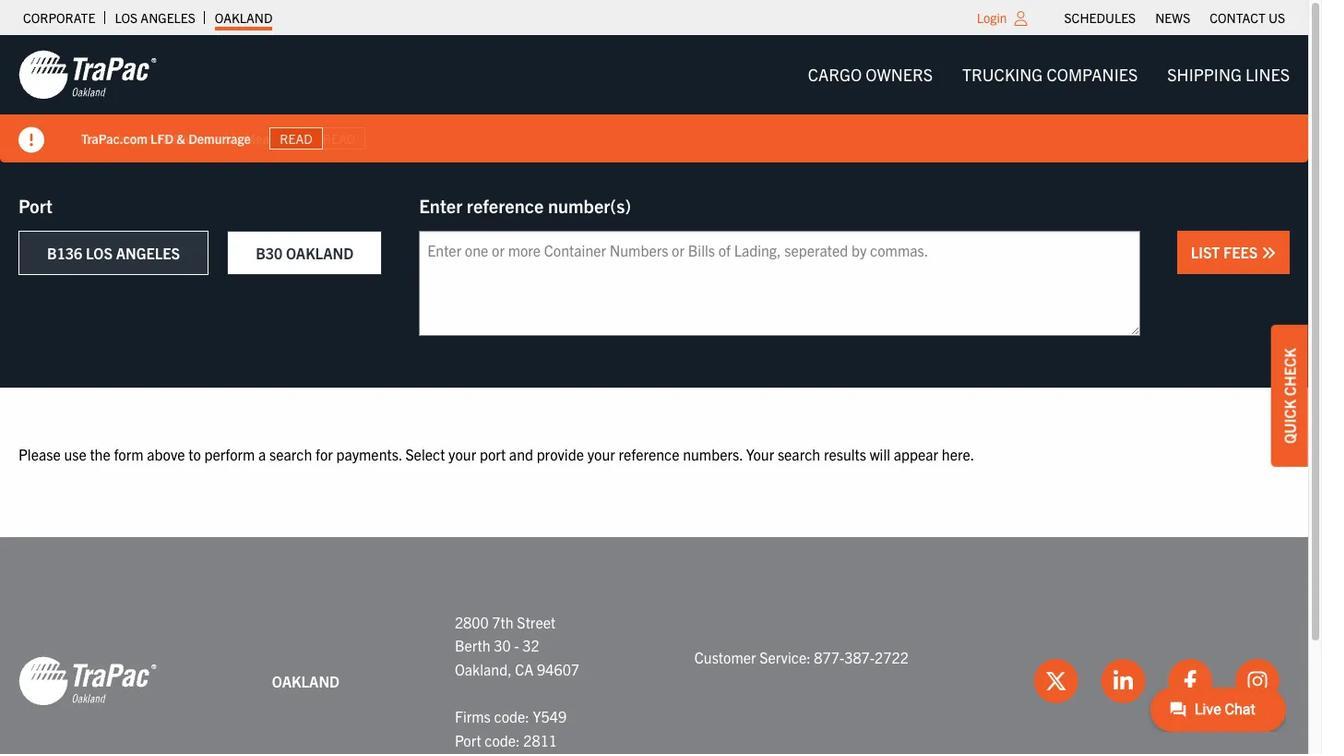 Task type: describe. For each thing, give the bounding box(es) containing it.
quick check
[[1281, 348, 1300, 443]]

b136 los angeles
[[47, 244, 180, 262]]

Enter reference number(s) text field
[[419, 231, 1141, 336]]

trapac.com lfd & demurrage
[[81, 130, 251, 146]]

los inside los angeles link
[[115, 9, 138, 26]]

y549
[[533, 707, 567, 725]]

please
[[18, 445, 61, 463]]

los angeles
[[115, 9, 196, 26]]

schedules link
[[1065, 5, 1136, 30]]

read link for trapac.com lfd & demurrage
[[269, 127, 323, 150]]

30
[[494, 636, 511, 655]]

trapac.com
[[81, 130, 148, 146]]

contact us link
[[1210, 5, 1286, 30]]

cargo
[[808, 64, 862, 85]]

- inside banner
[[110, 130, 114, 146]]

&
[[177, 130, 185, 146]]

list fees button
[[1178, 231, 1290, 274]]

quick check link
[[1272, 325, 1309, 466]]

to
[[188, 445, 201, 463]]

results
[[824, 445, 867, 463]]

1 your from the left
[[449, 445, 476, 463]]

2800
[[455, 613, 489, 631]]

import
[[117, 130, 155, 146]]

shipping
[[1168, 64, 1242, 85]]

menu bar containing cargo owners
[[793, 56, 1305, 93]]

32
[[523, 636, 540, 655]]

here.
[[942, 445, 975, 463]]

trucking companies link
[[948, 56, 1153, 93]]

and
[[509, 445, 533, 463]]

contact
[[1210, 9, 1266, 26]]

ca
[[515, 660, 534, 678]]

1 vertical spatial los
[[86, 244, 113, 262]]

street
[[517, 613, 556, 631]]

a
[[259, 445, 266, 463]]

lines
[[1246, 64, 1290, 85]]

fees
[[1224, 243, 1258, 261]]

companies
[[1047, 64, 1138, 85]]

demurrage
[[188, 130, 251, 146]]

not
[[158, 130, 179, 146]]

customer
[[695, 648, 757, 666]]

menu bar containing schedules
[[1055, 5, 1295, 30]]

accessible
[[182, 130, 242, 146]]

2 vertical spatial oakland
[[272, 672, 340, 690]]

0 vertical spatial angeles
[[141, 9, 196, 26]]

please use the form above to perform a search for payments. select your port and provide your reference numbers. your search results will appear here.
[[18, 445, 975, 463]]

trucking companies
[[963, 64, 1138, 85]]

2800 7th street berth 30 - 32 oakland, ca 94607
[[455, 613, 580, 678]]

enter
[[419, 194, 463, 217]]

oakland,
[[455, 660, 512, 678]]

news
[[1156, 9, 1191, 26]]

berth
[[455, 636, 491, 655]]

customer service: 877-387-2722
[[695, 648, 909, 666]]

b136
[[47, 244, 82, 262]]

solid image
[[1262, 246, 1277, 260]]

1 search from the left
[[270, 445, 312, 463]]

select
[[406, 445, 445, 463]]

trucking
[[963, 64, 1043, 85]]

solid image
[[18, 127, 44, 153]]

cargo owners link
[[793, 56, 948, 93]]

light image
[[1015, 11, 1028, 26]]

0 vertical spatial reference
[[467, 194, 544, 217]]

read for trapac.com lfd & demurrage
[[280, 130, 313, 147]]

check
[[1281, 348, 1300, 396]]

appear
[[894, 445, 939, 463]]

provide
[[537, 445, 584, 463]]

2811
[[524, 731, 558, 749]]

shipping lines link
[[1153, 56, 1305, 93]]

corporate link
[[23, 5, 95, 30]]



Task type: locate. For each thing, give the bounding box(es) containing it.
lfd
[[150, 130, 174, 146]]

-
[[110, 130, 114, 146], [514, 636, 519, 655]]

banner containing cargo owners
[[0, 35, 1323, 162]]

0 vertical spatial oakland image
[[18, 49, 157, 101]]

footer
[[0, 537, 1309, 754]]

b30
[[256, 244, 283, 262]]

search right the your
[[778, 445, 821, 463]]

form
[[114, 445, 144, 463]]

oak
[[81, 130, 107, 146]]

footer containing 2800 7th street
[[0, 537, 1309, 754]]

los
[[115, 9, 138, 26], [86, 244, 113, 262]]

1 vertical spatial -
[[514, 636, 519, 655]]

menu bar
[[1055, 5, 1295, 30], [793, 56, 1305, 93]]

1 read link from the left
[[269, 127, 323, 150]]

los right the corporate link
[[115, 9, 138, 26]]

login link
[[977, 9, 1008, 26]]

1 vertical spatial oakland
[[286, 244, 354, 262]]

0 vertical spatial menu bar
[[1055, 5, 1295, 30]]

corporate
[[23, 9, 95, 26]]

the
[[90, 445, 111, 463]]

1 horizontal spatial your
[[588, 445, 615, 463]]

payments.
[[336, 445, 402, 463]]

reference left numbers.
[[619, 445, 680, 463]]

meaning
[[245, 130, 294, 146]]

your
[[746, 445, 775, 463]]

1 horizontal spatial -
[[514, 636, 519, 655]]

owners
[[866, 64, 933, 85]]

list fees
[[1191, 243, 1262, 261]]

1 horizontal spatial los
[[115, 9, 138, 26]]

oakland link
[[215, 5, 273, 30]]

0 horizontal spatial -
[[110, 130, 114, 146]]

los angeles link
[[115, 5, 196, 30]]

read link for oak - import not accessible meaning
[[313, 127, 366, 150]]

- inside 2800 7th street berth 30 - 32 oakland, ca 94607
[[514, 636, 519, 655]]

1 oakland image from the top
[[18, 49, 157, 101]]

1 vertical spatial port
[[455, 731, 481, 749]]

angeles right b136 at top left
[[116, 244, 180, 262]]

read right meaning
[[323, 130, 356, 147]]

2 read link from the left
[[313, 127, 366, 150]]

number(s)
[[548, 194, 632, 217]]

firms code:  y549 port code:  2811
[[455, 707, 567, 749]]

menu bar up shipping
[[1055, 5, 1295, 30]]

877-
[[814, 648, 845, 666]]

read link right demurrage
[[269, 127, 323, 150]]

0 horizontal spatial port
[[18, 194, 53, 217]]

port up b136 at top left
[[18, 194, 53, 217]]

port inside firms code:  y549 port code:  2811
[[455, 731, 481, 749]]

angeles
[[141, 9, 196, 26], [116, 244, 180, 262]]

code: down "firms"
[[485, 731, 520, 749]]

0 horizontal spatial your
[[449, 445, 476, 463]]

cargo owners
[[808, 64, 933, 85]]

port down "firms"
[[455, 731, 481, 749]]

0 horizontal spatial read
[[280, 130, 313, 147]]

us
[[1269, 9, 1286, 26]]

login
[[977, 9, 1008, 26]]

port
[[480, 445, 506, 463]]

for
[[316, 445, 333, 463]]

perform
[[204, 445, 255, 463]]

1 horizontal spatial reference
[[619, 445, 680, 463]]

1 horizontal spatial read
[[323, 130, 356, 147]]

0 vertical spatial code:
[[494, 707, 530, 725]]

reference
[[467, 194, 544, 217], [619, 445, 680, 463]]

2 oakland image from the top
[[18, 656, 157, 707]]

code: up 2811
[[494, 707, 530, 725]]

use
[[64, 445, 87, 463]]

read
[[280, 130, 313, 147], [323, 130, 356, 147]]

read link
[[269, 127, 323, 150], [313, 127, 366, 150]]

will
[[870, 445, 891, 463]]

94607
[[537, 660, 580, 678]]

2722
[[875, 648, 909, 666]]

oakland
[[215, 9, 273, 26], [286, 244, 354, 262], [272, 672, 340, 690]]

1 vertical spatial code:
[[485, 731, 520, 749]]

schedules
[[1065, 9, 1136, 26]]

387-
[[845, 648, 875, 666]]

2 search from the left
[[778, 445, 821, 463]]

read link right meaning
[[313, 127, 366, 150]]

reference right enter
[[467, 194, 544, 217]]

list
[[1191, 243, 1221, 261]]

0 vertical spatial los
[[115, 9, 138, 26]]

1 vertical spatial menu bar
[[793, 56, 1305, 93]]

your right provide
[[588, 445, 615, 463]]

2 your from the left
[[588, 445, 615, 463]]

0 horizontal spatial los
[[86, 244, 113, 262]]

port
[[18, 194, 53, 217], [455, 731, 481, 749]]

1 horizontal spatial search
[[778, 445, 821, 463]]

menu bar down light icon
[[793, 56, 1305, 93]]

1 horizontal spatial port
[[455, 731, 481, 749]]

oak - import not accessible meaning
[[81, 130, 294, 146]]

firms
[[455, 707, 491, 725]]

read for oak - import not accessible meaning
[[323, 130, 356, 147]]

1 vertical spatial oakland image
[[18, 656, 157, 707]]

read right demurrage
[[280, 130, 313, 147]]

search right a
[[270, 445, 312, 463]]

oakland image
[[18, 49, 157, 101], [18, 656, 157, 707]]

shipping lines
[[1168, 64, 1290, 85]]

search
[[270, 445, 312, 463], [778, 445, 821, 463]]

enter reference number(s)
[[419, 194, 632, 217]]

los right b136 at top left
[[86, 244, 113, 262]]

your
[[449, 445, 476, 463], [588, 445, 615, 463]]

numbers.
[[683, 445, 743, 463]]

news link
[[1156, 5, 1191, 30]]

- right oak
[[110, 130, 114, 146]]

1 vertical spatial reference
[[619, 445, 680, 463]]

b30 oakland
[[256, 244, 354, 262]]

contact us
[[1210, 9, 1286, 26]]

0 horizontal spatial search
[[270, 445, 312, 463]]

7th
[[492, 613, 514, 631]]

1 vertical spatial angeles
[[116, 244, 180, 262]]

- right 30
[[514, 636, 519, 655]]

banner
[[0, 35, 1323, 162]]

1 read from the left
[[280, 130, 313, 147]]

service:
[[760, 648, 811, 666]]

0 vertical spatial -
[[110, 130, 114, 146]]

your left port
[[449, 445, 476, 463]]

0 vertical spatial port
[[18, 194, 53, 217]]

angeles left oakland link
[[141, 9, 196, 26]]

above
[[147, 445, 185, 463]]

code:
[[494, 707, 530, 725], [485, 731, 520, 749]]

2 read from the left
[[323, 130, 356, 147]]

0 vertical spatial oakland
[[215, 9, 273, 26]]

quick
[[1281, 399, 1300, 443]]

0 horizontal spatial reference
[[467, 194, 544, 217]]



Task type: vqa. For each thing, say whether or not it's contained in the screenshot.
TRAPAC-SCHEDULE_REV-6_EFFECTIVE-04_01_2022 Link
no



